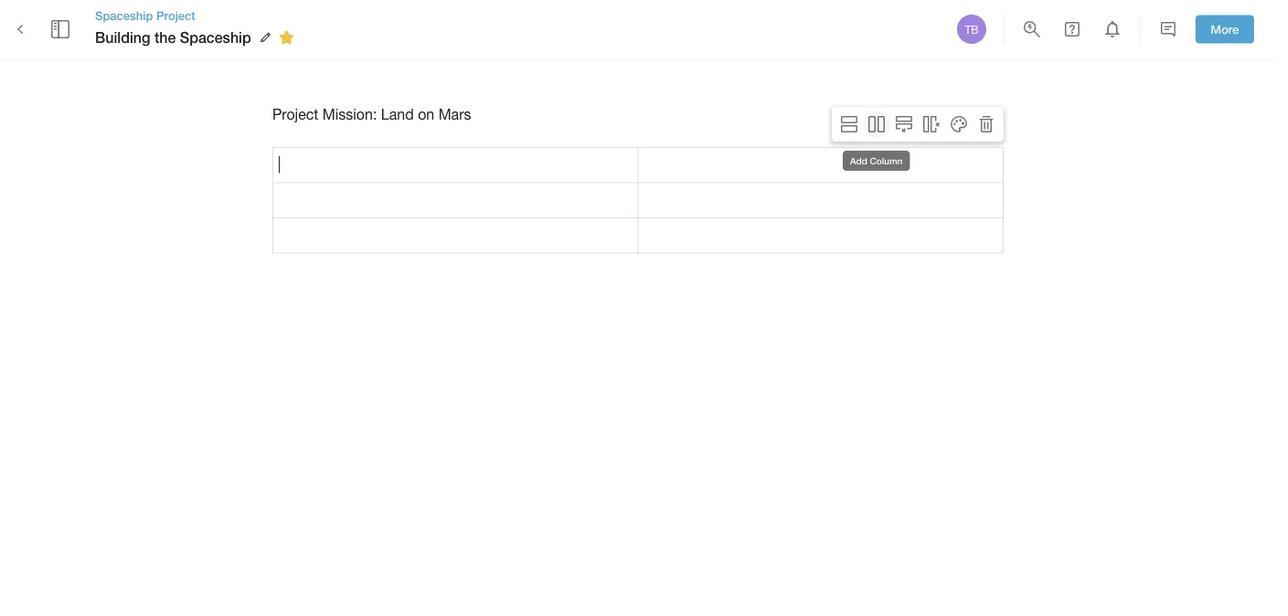 Task type: vqa. For each thing, say whether or not it's contained in the screenshot.
On
yes



Task type: locate. For each thing, give the bounding box(es) containing it.
spaceship
[[95, 8, 153, 22], [180, 29, 251, 46]]

project left mission:
[[272, 106, 319, 123]]

1 vertical spatial spaceship
[[180, 29, 251, 46]]

1 vertical spatial project
[[272, 106, 319, 123]]

0 vertical spatial spaceship
[[95, 8, 153, 22]]

tb button
[[954, 12, 989, 47]]

0 vertical spatial project
[[156, 8, 195, 22]]

1 horizontal spatial project
[[272, 106, 319, 123]]

project up building the spaceship
[[156, 8, 195, 22]]

mission:
[[323, 106, 377, 123]]

project mission: land on mars
[[272, 106, 471, 123]]

0 horizontal spatial spaceship
[[95, 8, 153, 22]]

land
[[381, 106, 414, 123]]

tb
[[965, 23, 979, 36]]

project
[[156, 8, 195, 22], [272, 106, 319, 123]]

spaceship up the building
[[95, 8, 153, 22]]

spaceship project link
[[95, 7, 301, 24]]

building the spaceship
[[95, 29, 251, 46]]

0 horizontal spatial project
[[156, 8, 195, 22]]

spaceship down spaceship project link
[[180, 29, 251, 46]]

more
[[1211, 22, 1239, 36]]



Task type: describe. For each thing, give the bounding box(es) containing it.
mars
[[439, 106, 471, 123]]

1 horizontal spatial spaceship
[[180, 29, 251, 46]]

on
[[418, 106, 434, 123]]

remove favorite image
[[276, 27, 298, 49]]

more button
[[1196, 15, 1254, 43]]

building
[[95, 29, 150, 46]]

the
[[154, 29, 176, 46]]

spaceship project
[[95, 8, 195, 22]]



